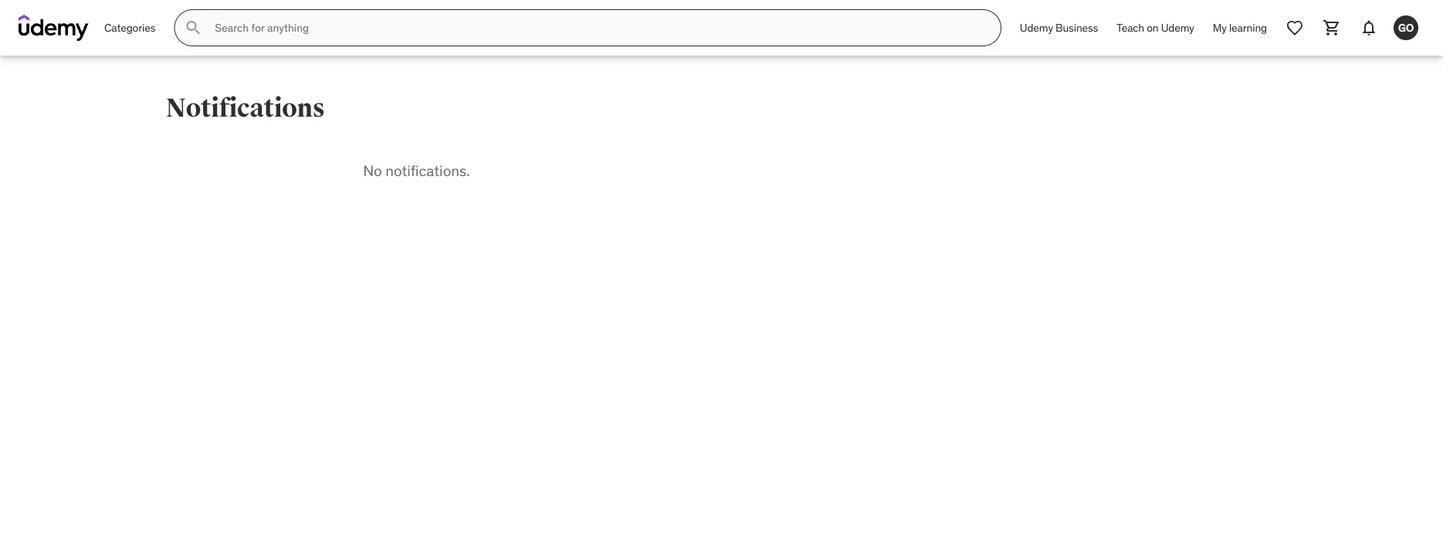 Task type: locate. For each thing, give the bounding box(es) containing it.
1 udemy from the left
[[1020, 21, 1054, 35]]

udemy left business
[[1020, 21, 1054, 35]]

on
[[1147, 21, 1159, 35]]

1 horizontal spatial udemy
[[1162, 21, 1195, 35]]

categories
[[104, 21, 156, 35]]

udemy business link
[[1011, 9, 1108, 46]]

udemy inside 'udemy business' link
[[1020, 21, 1054, 35]]

udemy right on
[[1162, 21, 1195, 35]]

shopping cart with 0 items image
[[1323, 19, 1342, 37]]

notifications.
[[386, 161, 470, 180]]

teach
[[1117, 21, 1145, 35]]

0 horizontal spatial udemy
[[1020, 21, 1054, 35]]

categories button
[[95, 9, 165, 46]]

udemy
[[1020, 21, 1054, 35], [1162, 21, 1195, 35]]

2 udemy from the left
[[1162, 21, 1195, 35]]

udemy business
[[1020, 21, 1099, 35]]

teach on udemy
[[1117, 21, 1195, 35]]

notifications image
[[1360, 19, 1379, 37]]

teach on udemy link
[[1108, 9, 1204, 46]]

my learning link
[[1204, 9, 1277, 46]]

no
[[363, 161, 382, 180]]

submit search image
[[184, 19, 203, 37]]



Task type: vqa. For each thing, say whether or not it's contained in the screenshot.
Teach
yes



Task type: describe. For each thing, give the bounding box(es) containing it.
learning
[[1230, 21, 1268, 35]]

business
[[1056, 21, 1099, 35]]

go link
[[1388, 9, 1425, 46]]

notifications
[[166, 92, 325, 124]]

Search for anything text field
[[212, 15, 983, 41]]

no notifications.
[[363, 161, 470, 180]]

udemy image
[[19, 15, 89, 41]]

my
[[1213, 21, 1227, 35]]

go
[[1399, 21, 1415, 34]]

my learning
[[1213, 21, 1268, 35]]

udemy inside "teach on udemy" link
[[1162, 21, 1195, 35]]

wishlist image
[[1286, 19, 1305, 37]]



